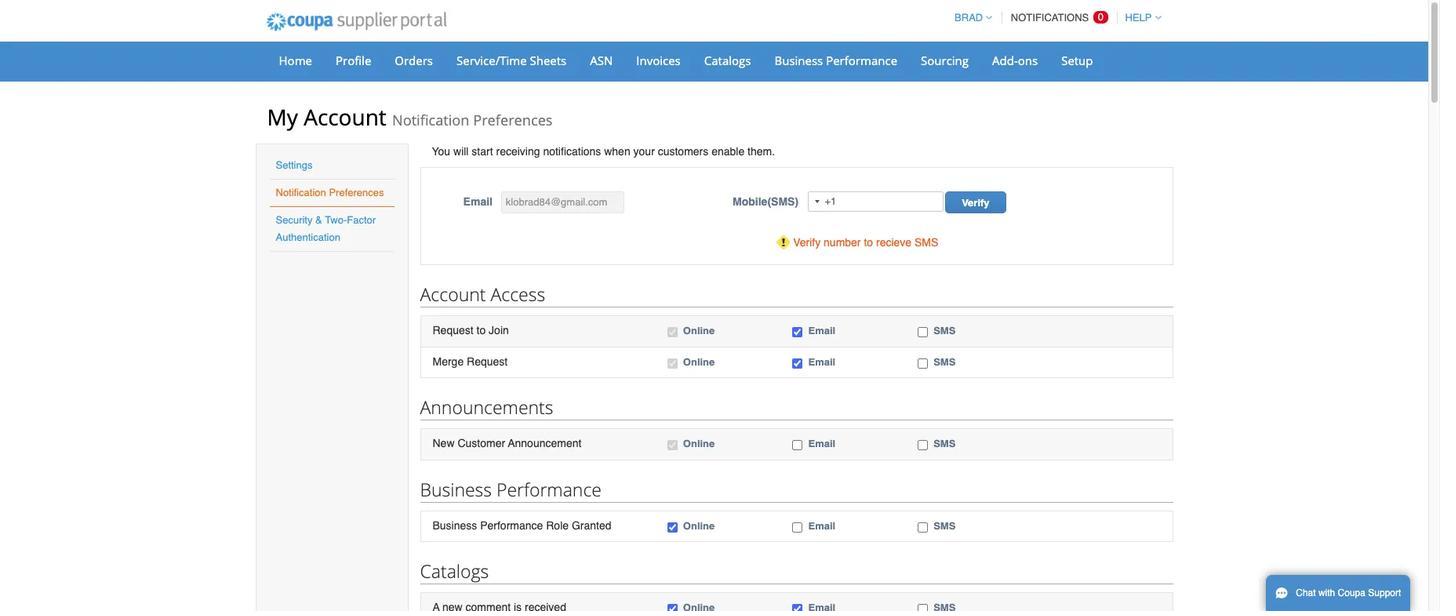 Task type: vqa. For each thing, say whether or not it's contained in the screenshot.
Commodity element
no



Task type: locate. For each thing, give the bounding box(es) containing it.
add-ons
[[993, 53, 1038, 68]]

0 vertical spatial verify
[[962, 197, 990, 209]]

start
[[472, 145, 493, 158]]

profile
[[336, 53, 371, 68]]

merge request
[[433, 355, 508, 368]]

1 horizontal spatial verify
[[962, 197, 990, 209]]

1 horizontal spatial preferences
[[473, 111, 553, 129]]

1 vertical spatial account
[[420, 282, 486, 307]]

sms for announcement
[[934, 438, 956, 450]]

support
[[1369, 588, 1402, 599]]

coupa supplier portal image
[[255, 2, 458, 42]]

two-
[[325, 214, 347, 226]]

announcements
[[420, 395, 554, 420]]

2 vertical spatial business
[[433, 519, 477, 532]]

1 vertical spatial preferences
[[329, 187, 384, 199]]

1 vertical spatial to
[[477, 324, 486, 337]]

3 online from the top
[[683, 438, 715, 450]]

to
[[864, 236, 874, 249], [477, 324, 486, 337]]

new
[[433, 437, 455, 450]]

account up request to join
[[420, 282, 486, 307]]

email for role
[[809, 520, 836, 532]]

will
[[454, 145, 469, 158]]

business performance
[[775, 53, 898, 68], [420, 477, 602, 502]]

notification inside my account notification preferences
[[392, 111, 470, 129]]

request down join
[[467, 355, 508, 368]]

2 vertical spatial performance
[[480, 519, 543, 532]]

preferences
[[473, 111, 553, 129], [329, 187, 384, 199]]

recieve
[[877, 236, 912, 249]]

0 vertical spatial request
[[433, 324, 474, 337]]

notification
[[392, 111, 470, 129], [276, 187, 326, 199]]

to left join
[[477, 324, 486, 337]]

0 vertical spatial catalogs
[[705, 53, 751, 68]]

notification up you
[[392, 111, 470, 129]]

notifications 0
[[1011, 11, 1104, 24]]

notification down settings
[[276, 187, 326, 199]]

1 vertical spatial business performance
[[420, 477, 602, 502]]

0 vertical spatial business
[[775, 53, 823, 68]]

chat with coupa support button
[[1267, 575, 1411, 611]]

asn link
[[580, 49, 623, 72]]

business performance inside business performance link
[[775, 53, 898, 68]]

2 online from the top
[[683, 356, 715, 368]]

online for join
[[683, 325, 715, 337]]

preferences up receiving
[[473, 111, 553, 129]]

None checkbox
[[668, 327, 678, 337], [793, 327, 803, 337], [918, 327, 929, 337], [793, 358, 803, 369], [668, 440, 678, 451], [918, 440, 929, 451], [668, 522, 678, 533], [668, 604, 678, 611], [918, 604, 929, 611], [668, 327, 678, 337], [793, 327, 803, 337], [918, 327, 929, 337], [793, 358, 803, 369], [668, 440, 678, 451], [918, 440, 929, 451], [668, 522, 678, 533], [668, 604, 678, 611], [918, 604, 929, 611]]

factor
[[347, 214, 376, 226]]

verify
[[962, 197, 990, 209], [794, 236, 821, 249]]

0 horizontal spatial business performance
[[420, 477, 602, 502]]

settings
[[276, 159, 313, 171]]

add-ons link
[[983, 49, 1049, 72]]

home link
[[269, 49, 323, 72]]

security & two-factor authentication
[[276, 214, 376, 243]]

ons
[[1018, 53, 1038, 68]]

navigation
[[948, 2, 1162, 33]]

settings link
[[276, 159, 313, 171]]

customer
[[458, 437, 505, 450]]

0 vertical spatial notification
[[392, 111, 470, 129]]

add-
[[993, 53, 1018, 68]]

your
[[634, 145, 655, 158]]

coupa
[[1339, 588, 1366, 599]]

notifications
[[543, 145, 601, 158]]

help link
[[1119, 12, 1162, 24]]

None text field
[[501, 191, 625, 213]]

request up merge
[[433, 324, 474, 337]]

0 horizontal spatial verify
[[794, 236, 821, 249]]

0 horizontal spatial preferences
[[329, 187, 384, 199]]

catalogs
[[705, 53, 751, 68], [420, 559, 489, 584]]

request
[[433, 324, 474, 337], [467, 355, 508, 368]]

1 horizontal spatial to
[[864, 236, 874, 249]]

catalogs link
[[694, 49, 762, 72]]

account
[[304, 102, 387, 132], [420, 282, 486, 307]]

4 online from the top
[[683, 520, 715, 532]]

you will start receiving notifications when your customers enable them.
[[432, 145, 775, 158]]

1 vertical spatial verify
[[794, 236, 821, 249]]

0 vertical spatial performance
[[827, 53, 898, 68]]

0 vertical spatial account
[[304, 102, 387, 132]]

1 horizontal spatial notification
[[392, 111, 470, 129]]

0 vertical spatial business performance
[[775, 53, 898, 68]]

home
[[279, 53, 312, 68]]

sms
[[915, 236, 939, 249], [934, 325, 956, 337], [934, 356, 956, 368], [934, 438, 956, 450], [934, 520, 956, 532]]

email
[[464, 195, 493, 208], [809, 325, 836, 337], [809, 356, 836, 368], [809, 438, 836, 450], [809, 520, 836, 532]]

Telephone country code field
[[810, 192, 825, 211]]

preferences up 'factor'
[[329, 187, 384, 199]]

performance
[[827, 53, 898, 68], [497, 477, 602, 502], [480, 519, 543, 532]]

them.
[[748, 145, 775, 158]]

business performance link
[[765, 49, 908, 72]]

orders
[[395, 53, 433, 68]]

1 horizontal spatial business performance
[[775, 53, 898, 68]]

account down profile link
[[304, 102, 387, 132]]

+1 201-555-0123 text field
[[809, 191, 944, 212]]

announcement
[[508, 437, 582, 450]]

None checkbox
[[668, 358, 678, 369], [918, 358, 929, 369], [793, 440, 803, 451], [793, 522, 803, 533], [918, 522, 929, 533], [793, 604, 803, 611], [668, 358, 678, 369], [918, 358, 929, 369], [793, 440, 803, 451], [793, 522, 803, 533], [918, 522, 929, 533], [793, 604, 803, 611]]

1 vertical spatial request
[[467, 355, 508, 368]]

online
[[683, 325, 715, 337], [683, 356, 715, 368], [683, 438, 715, 450], [683, 520, 715, 532]]

granted
[[572, 519, 612, 532]]

setup
[[1062, 53, 1094, 68]]

to left recieve
[[864, 236, 874, 249]]

verify inside "button"
[[962, 197, 990, 209]]

0 horizontal spatial notification
[[276, 187, 326, 199]]

business
[[775, 53, 823, 68], [420, 477, 492, 502], [433, 519, 477, 532]]

0 vertical spatial preferences
[[473, 111, 553, 129]]

1 vertical spatial catalogs
[[420, 559, 489, 584]]

verify for verify number to recieve sms
[[794, 236, 821, 249]]

1 online from the top
[[683, 325, 715, 337]]

profile link
[[326, 49, 382, 72]]

&
[[316, 214, 322, 226]]



Task type: describe. For each thing, give the bounding box(es) containing it.
setup link
[[1052, 49, 1104, 72]]

1 horizontal spatial catalogs
[[705, 53, 751, 68]]

service/time sheets link
[[447, 49, 577, 72]]

authentication
[[276, 232, 341, 243]]

notification preferences
[[276, 187, 384, 199]]

1 horizontal spatial account
[[420, 282, 486, 307]]

enable
[[712, 145, 745, 158]]

verify number to recieve sms
[[794, 236, 939, 249]]

my account notification preferences
[[267, 102, 553, 132]]

my
[[267, 102, 298, 132]]

email for announcement
[[809, 438, 836, 450]]

email for join
[[809, 325, 836, 337]]

receiving
[[496, 145, 540, 158]]

security & two-factor authentication link
[[276, 214, 376, 243]]

brad link
[[948, 12, 993, 24]]

0 vertical spatial to
[[864, 236, 874, 249]]

invoices link
[[626, 49, 691, 72]]

notifications
[[1011, 12, 1090, 24]]

notification preferences link
[[276, 187, 384, 199]]

help
[[1126, 12, 1152, 24]]

customers
[[658, 145, 709, 158]]

sourcing link
[[911, 49, 979, 72]]

sms for role
[[934, 520, 956, 532]]

sms for join
[[934, 325, 956, 337]]

orders link
[[385, 49, 443, 72]]

telephone country code image
[[816, 200, 820, 203]]

sourcing
[[921, 53, 969, 68]]

brad
[[955, 12, 984, 24]]

service/time
[[457, 53, 527, 68]]

navigation containing notifications 0
[[948, 2, 1162, 33]]

you
[[432, 145, 451, 158]]

online for role
[[683, 520, 715, 532]]

when
[[604, 145, 631, 158]]

0 horizontal spatial catalogs
[[420, 559, 489, 584]]

chat
[[1297, 588, 1317, 599]]

preferences inside my account notification preferences
[[473, 111, 553, 129]]

new customer announcement
[[433, 437, 582, 450]]

security
[[276, 214, 313, 226]]

1 vertical spatial business
[[420, 477, 492, 502]]

role
[[546, 519, 569, 532]]

sheets
[[530, 53, 567, 68]]

invoices
[[637, 53, 681, 68]]

online for announcement
[[683, 438, 715, 450]]

service/time sheets
[[457, 53, 567, 68]]

1 vertical spatial notification
[[276, 187, 326, 199]]

number
[[824, 236, 861, 249]]

0 horizontal spatial account
[[304, 102, 387, 132]]

verify button
[[946, 191, 1007, 213]]

0
[[1099, 11, 1104, 23]]

mobile(sms)
[[733, 195, 799, 208]]

account access
[[420, 282, 546, 307]]

1 vertical spatial performance
[[497, 477, 602, 502]]

access
[[491, 282, 546, 307]]

business performance role granted
[[433, 519, 612, 532]]

verify for verify
[[962, 197, 990, 209]]

join
[[489, 324, 509, 337]]

request to join
[[433, 324, 509, 337]]

chat with coupa support
[[1297, 588, 1402, 599]]

asn
[[590, 53, 613, 68]]

with
[[1319, 588, 1336, 599]]

0 horizontal spatial to
[[477, 324, 486, 337]]

merge
[[433, 355, 464, 368]]



